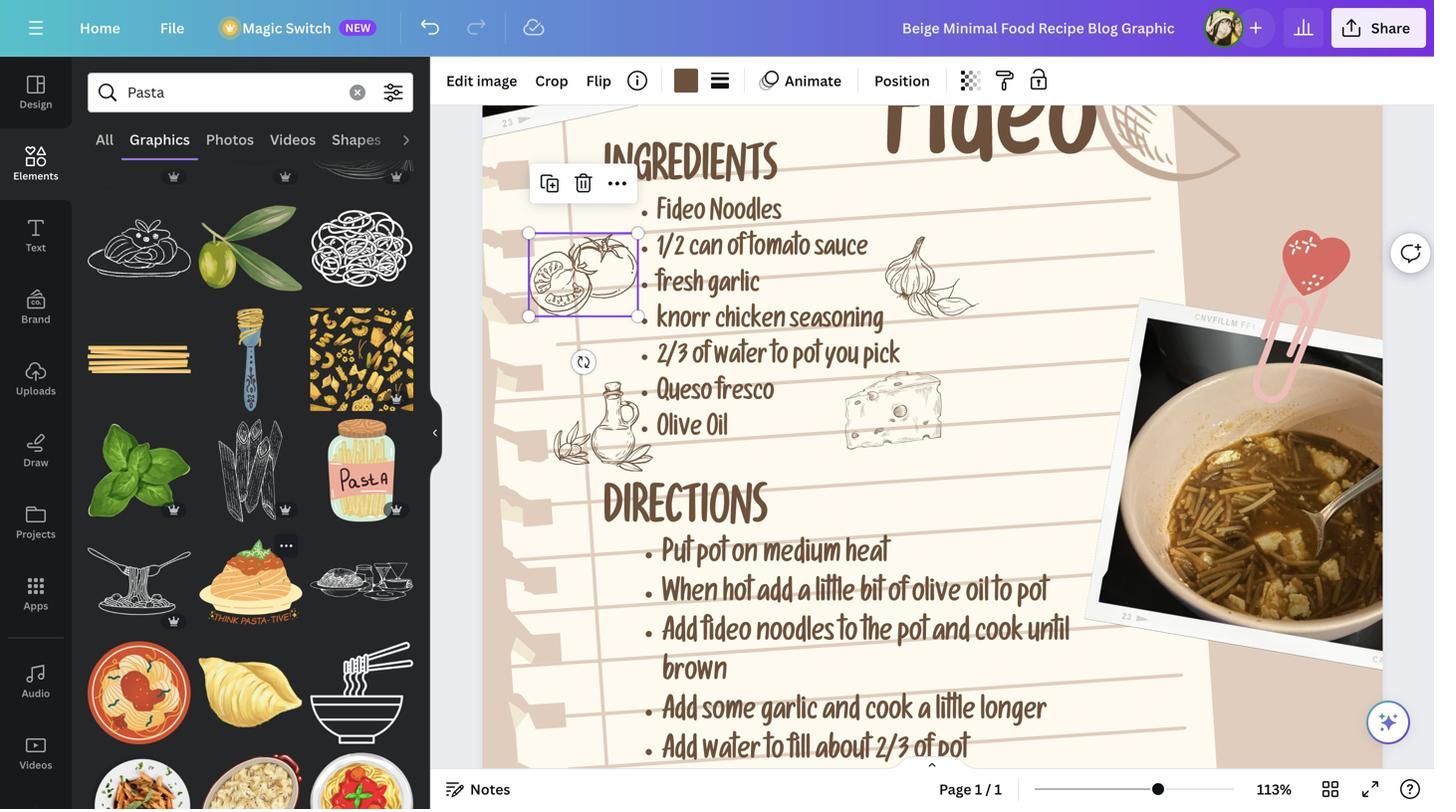Task type: describe. For each thing, give the bounding box(es) containing it.
fideo
[[703, 621, 752, 651]]

to inside knorr chicken seasoning 2/3 of water to pot you pick queso fresco olive oil
[[772, 346, 788, 373]]

design
[[19, 98, 52, 111]]

apps
[[24, 600, 48, 613]]

elements
[[13, 169, 58, 183]]

share
[[1371, 18, 1410, 37]]

draw button
[[0, 415, 72, 487]]

shapes button
[[324, 121, 389, 158]]

audio inside side panel 'tab list'
[[22, 687, 50, 701]]

cook inside 'add fideo noodles to the pot and cook until brown'
[[975, 621, 1023, 651]]

healthy pasta dish image
[[199, 86, 302, 189]]

1 vertical spatial videos button
[[0, 718, 72, 790]]

home link
[[64, 8, 136, 48]]

notes button
[[438, 774, 518, 806]]

1/2
[[657, 238, 685, 265]]

and inside 'add fideo noodles to the pot and cook until brown'
[[932, 621, 970, 651]]

0 vertical spatial videos button
[[262, 121, 324, 158]]

add for add fideo noodles to the pot and cook until brown
[[662, 621, 698, 651]]

projects
[[16, 528, 56, 541]]

seasoning
[[790, 310, 884, 337]]

until
[[1028, 621, 1070, 651]]

chicken
[[715, 310, 786, 337]]

put
[[662, 543, 692, 572]]

pasta carbonara image
[[199, 753, 302, 810]]

brand
[[21, 313, 51, 326]]

image
[[477, 71, 517, 90]]

photos button
[[198, 121, 262, 158]]

draw
[[23, 456, 48, 470]]

pick
[[863, 346, 900, 373]]

fill
[[789, 739, 811, 769]]

oil
[[966, 582, 989, 611]]

of right bit
[[888, 582, 907, 611]]

0 vertical spatial videos
[[270, 130, 316, 149]]

graphics button
[[122, 121, 198, 158]]

ingredients
[[604, 151, 777, 195]]

text
[[26, 241, 46, 254]]

uploads
[[16, 384, 56, 398]]

0 horizontal spatial audio button
[[0, 646, 72, 718]]

/
[[986, 780, 991, 799]]

isometric deconstructed spaghetti pasta image
[[310, 197, 413, 300]]

position button
[[866, 65, 938, 97]]

file button
[[144, 8, 200, 48]]

home
[[80, 18, 120, 37]]

bit
[[860, 582, 884, 611]]

noodles
[[756, 621, 834, 651]]

add for add water to fill about 2/3 of pot
[[662, 739, 698, 769]]

colored basil illustration image
[[88, 419, 191, 522]]

hot
[[723, 582, 752, 611]]

oil
[[707, 418, 728, 445]]

you
[[825, 346, 859, 373]]

main menu bar
[[0, 0, 1434, 57]]

projects button
[[0, 487, 72, 559]]

design button
[[0, 57, 72, 128]]

videos inside side panel 'tab list'
[[19, 759, 52, 772]]

0 horizontal spatial and
[[823, 700, 860, 729]]

1 horizontal spatial a
[[918, 700, 931, 729]]

uploads button
[[0, 344, 72, 415]]

page 1 / 1
[[939, 780, 1002, 799]]

to right oil at the bottom right of the page
[[994, 582, 1012, 611]]

photos
[[206, 130, 254, 149]]

magic
[[242, 18, 282, 37]]

pasta seamless pattern background image
[[310, 308, 413, 411]]

to left fill
[[766, 739, 784, 769]]

fresh garlic
[[657, 274, 760, 301]]

fresco
[[717, 382, 774, 409]]

new
[[345, 20, 371, 35]]

pot inside knorr chicken seasoning 2/3 of water to pot you pick queso fresco olive oil
[[793, 346, 820, 373]]

pasta with basil image
[[88, 753, 191, 810]]

1 horizontal spatial audio
[[397, 130, 437, 149]]

to inside 'add fideo noodles to the pot and cook until brown'
[[839, 621, 858, 651]]

directions
[[604, 492, 768, 539]]

shapes
[[332, 130, 381, 149]]

painterly conchiglie pasta image
[[199, 642, 302, 745]]

0 horizontal spatial little
[[815, 582, 855, 611]]

0 horizontal spatial cook
[[865, 700, 913, 729]]

add some garlic and cook a little longer
[[662, 700, 1047, 729]]

fideo noodles 1/2 can of tomato sauce
[[657, 202, 868, 265]]

flip
[[586, 71, 611, 90]]

graphics
[[130, 130, 190, 149]]

hide image
[[429, 385, 442, 481]]

add
[[757, 582, 793, 611]]

water inside knorr chicken seasoning 2/3 of water to pot you pick queso fresco olive oil
[[714, 346, 767, 373]]

add fideo noodles to the pot and cook until brown
[[662, 621, 1070, 690]]

file
[[160, 18, 184, 37]]

knorr chicken seasoning 2/3 of water to pot you pick queso fresco olive oil
[[657, 310, 900, 445]]

1 vertical spatial water
[[703, 739, 761, 769]]

113% button
[[1242, 774, 1307, 806]]

pasta spaghetti in a plate image
[[310, 753, 413, 810]]

when hot add a little bit of olive oil to pot
[[662, 582, 1048, 611]]

pot up the page
[[938, 739, 968, 769]]

glass jar with pasta image
[[310, 419, 413, 522]]

crop
[[535, 71, 568, 90]]



Task type: locate. For each thing, give the bounding box(es) containing it.
text button
[[0, 200, 72, 272]]

garlic up chicken
[[708, 274, 760, 301]]

0 vertical spatial a
[[798, 582, 811, 611]]

#725039 image
[[674, 69, 698, 93], [674, 69, 698, 93]]

2/3 down knorr
[[657, 346, 688, 373]]

painterly olive image
[[199, 197, 302, 300]]

about
[[815, 739, 871, 769]]

pot left on
[[697, 543, 727, 572]]

audio down apps
[[22, 687, 50, 701]]

little up show pages image at the bottom
[[936, 700, 976, 729]]

switch
[[286, 18, 331, 37]]

queso
[[657, 382, 712, 409]]

to left 'the'
[[839, 621, 858, 651]]

position
[[874, 71, 930, 90]]

textured print style fork with pasta image
[[199, 308, 302, 411]]

and up the about
[[823, 700, 860, 729]]

water down 'some'
[[703, 739, 761, 769]]

elements button
[[0, 128, 72, 200]]

all
[[96, 130, 114, 149]]

1 horizontal spatial and
[[932, 621, 970, 651]]

videos button
[[262, 121, 324, 158], [0, 718, 72, 790]]

0 vertical spatial water
[[714, 346, 767, 373]]

1 vertical spatial audio
[[22, 687, 50, 701]]

on
[[732, 543, 758, 572]]

2 1 from the left
[[995, 780, 1002, 799]]

garlic up fill
[[761, 700, 818, 729]]

1 horizontal spatial videos
[[270, 130, 316, 149]]

1 vertical spatial audio button
[[0, 646, 72, 718]]

olive
[[912, 582, 961, 611]]

edit image button
[[438, 65, 525, 97]]

1 left /
[[975, 780, 982, 799]]

of up the queso
[[692, 346, 710, 373]]

sauce
[[815, 238, 868, 265]]

fresh
[[657, 274, 703, 301]]

water
[[714, 346, 767, 373], [703, 739, 761, 769]]

0 horizontal spatial a
[[798, 582, 811, 611]]

1 add from the top
[[662, 621, 698, 651]]

pasta pun illustration image
[[199, 530, 302, 634]]

1 horizontal spatial 2/3
[[875, 739, 909, 769]]

Search elements search field
[[127, 74, 338, 112]]

notes
[[470, 780, 510, 799]]

of right can
[[727, 238, 745, 265]]

0 vertical spatial add
[[662, 621, 698, 651]]

0 horizontal spatial 2/3
[[657, 346, 688, 373]]

audio button
[[389, 121, 445, 158], [0, 646, 72, 718]]

edit image
[[446, 71, 517, 90]]

brown
[[662, 661, 727, 690]]

Design title text field
[[886, 8, 1196, 48]]

1 horizontal spatial cook
[[975, 621, 1023, 651]]

fideo
[[885, 78, 1098, 196], [657, 202, 706, 229]]

0 vertical spatial 2/3
[[657, 346, 688, 373]]

0 horizontal spatial videos
[[19, 759, 52, 772]]

to down chicken
[[772, 346, 788, 373]]

and
[[932, 621, 970, 651], [823, 700, 860, 729]]

when
[[662, 582, 718, 611]]

side panel tab list
[[0, 57, 72, 810]]

1 vertical spatial garlic
[[761, 700, 818, 729]]

1 horizontal spatial videos button
[[262, 121, 324, 158]]

add for add some garlic and cook a little longer
[[662, 700, 698, 729]]

noodles
[[710, 202, 782, 229]]

2/3
[[657, 346, 688, 373], [875, 739, 909, 769]]

cook up the about
[[865, 700, 913, 729]]

2 add from the top
[[662, 700, 698, 729]]

flip button
[[578, 65, 619, 97]]

little left bit
[[815, 582, 855, 611]]

modern geometric fettuccine pasta noodle image
[[88, 308, 191, 411]]

add
[[662, 621, 698, 651], [662, 700, 698, 729], [662, 739, 698, 769]]

put pot on medium heat
[[662, 543, 888, 572]]

pot
[[793, 346, 820, 373], [697, 543, 727, 572], [1017, 582, 1048, 611], [897, 621, 928, 651], [938, 739, 968, 769]]

1 vertical spatial add
[[662, 700, 698, 729]]

of
[[727, 238, 745, 265], [692, 346, 710, 373], [888, 582, 907, 611], [914, 739, 933, 769]]

audio right shapes button
[[397, 130, 437, 149]]

fideo inside fideo noodles 1/2 can of tomato sauce
[[657, 202, 706, 229]]

share button
[[1331, 8, 1426, 48]]

gradient spaghetti dish image
[[88, 642, 191, 745]]

1 vertical spatial cook
[[865, 700, 913, 729]]

a right add
[[798, 582, 811, 611]]

cook
[[975, 621, 1023, 651], [865, 700, 913, 729]]

all button
[[88, 121, 122, 158]]

medium
[[763, 543, 841, 572]]

edit
[[446, 71, 473, 90]]

audio button right shapes
[[389, 121, 445, 158]]

group
[[88, 86, 191, 189], [199, 86, 302, 189], [310, 86, 413, 189], [88, 185, 191, 300], [199, 185, 302, 300], [310, 185, 413, 300], [310, 296, 413, 411], [88, 308, 191, 411], [199, 308, 302, 411], [199, 407, 302, 522], [310, 407, 413, 522], [88, 419, 191, 522], [88, 519, 191, 634], [310, 519, 413, 634], [199, 530, 302, 634], [88, 630, 191, 745], [310, 630, 413, 745], [199, 642, 302, 745], [88, 741, 191, 810], [199, 741, 302, 810], [310, 741, 413, 810]]

0 vertical spatial little
[[815, 582, 855, 611]]

magic switch
[[242, 18, 331, 37]]

canva assistant image
[[1376, 711, 1400, 735]]

1 horizontal spatial little
[[936, 700, 976, 729]]

1 vertical spatial fideo
[[657, 202, 706, 229]]

113%
[[1257, 780, 1292, 799]]

2 vertical spatial add
[[662, 739, 698, 769]]

1 vertical spatial little
[[936, 700, 976, 729]]

2/3 right the about
[[875, 739, 909, 769]]

add inside 'add fideo noodles to the pot and cook until brown'
[[662, 621, 698, 651]]

some
[[703, 700, 756, 729]]

0 vertical spatial garlic
[[708, 274, 760, 301]]

of inside knorr chicken seasoning 2/3 of water to pot you pick queso fresco olive oil
[[692, 346, 710, 373]]

heat
[[846, 543, 888, 572]]

1 horizontal spatial audio button
[[389, 121, 445, 158]]

0 horizontal spatial videos button
[[0, 718, 72, 790]]

a
[[798, 582, 811, 611], [918, 700, 931, 729]]

0 vertical spatial audio button
[[389, 121, 445, 158]]

1 vertical spatial a
[[918, 700, 931, 729]]

audio
[[397, 130, 437, 149], [22, 687, 50, 701]]

add water to fill about 2/3 of pot
[[662, 739, 968, 769]]

2/3 inside knorr chicken seasoning 2/3 of water to pot you pick queso fresco olive oil
[[657, 346, 688, 373]]

penne pasta illustration image
[[88, 86, 191, 189]]

0 horizontal spatial 1
[[975, 780, 982, 799]]

show pages image
[[884, 756, 980, 772]]

pot inside 'add fideo noodles to the pot and cook until brown'
[[897, 621, 928, 651]]

olive oil hand drawn image
[[554, 382, 653, 472]]

pot left you
[[793, 346, 820, 373]]

fideo for fideo noodles 1/2 can of tomato sauce
[[657, 202, 706, 229]]

pot up until
[[1017, 582, 1048, 611]]

animate button
[[753, 65, 850, 97]]

garlic
[[708, 274, 760, 301], [761, 700, 818, 729]]

videos
[[270, 130, 316, 149], [19, 759, 52, 772]]

0 vertical spatial and
[[932, 621, 970, 651]]

page
[[939, 780, 972, 799]]

the
[[862, 621, 892, 651]]

crop button
[[527, 65, 576, 97]]

little
[[815, 582, 855, 611], [936, 700, 976, 729]]

0 horizontal spatial audio
[[22, 687, 50, 701]]

1 vertical spatial and
[[823, 700, 860, 729]]

olive
[[657, 418, 702, 445]]

can
[[689, 238, 723, 265]]

1 vertical spatial videos
[[19, 759, 52, 772]]

cook down oil at the bottom right of the page
[[975, 621, 1023, 651]]

longer
[[980, 700, 1047, 729]]

water up fresco
[[714, 346, 767, 373]]

0 horizontal spatial fideo
[[657, 202, 706, 229]]

audio button down apps
[[0, 646, 72, 718]]

1 right /
[[995, 780, 1002, 799]]

1 1 from the left
[[975, 780, 982, 799]]

1 horizontal spatial fideo
[[885, 78, 1098, 196]]

0 vertical spatial cook
[[975, 621, 1023, 651]]

0 vertical spatial fideo
[[885, 78, 1098, 196]]

tomato
[[749, 238, 810, 265]]

pot right 'the'
[[897, 621, 928, 651]]

3 add from the top
[[662, 739, 698, 769]]

0 vertical spatial audio
[[397, 130, 437, 149]]

knorr
[[657, 310, 711, 337]]

to
[[772, 346, 788, 373], [994, 582, 1012, 611], [839, 621, 858, 651], [766, 739, 784, 769]]

brand button
[[0, 272, 72, 344]]

1 horizontal spatial 1
[[995, 780, 1002, 799]]

fideo for fideo
[[885, 78, 1098, 196]]

1 vertical spatial 2/3
[[875, 739, 909, 769]]

and down "olive" at the right bottom of the page
[[932, 621, 970, 651]]

animate
[[785, 71, 842, 90]]

a up show pages image at the bottom
[[918, 700, 931, 729]]

of down the add some garlic and cook a little longer
[[914, 739, 933, 769]]

of inside fideo noodles 1/2 can of tomato sauce
[[727, 238, 745, 265]]

apps button
[[0, 559, 72, 630]]



Task type: vqa. For each thing, say whether or not it's contained in the screenshot.
the and to the top
yes



